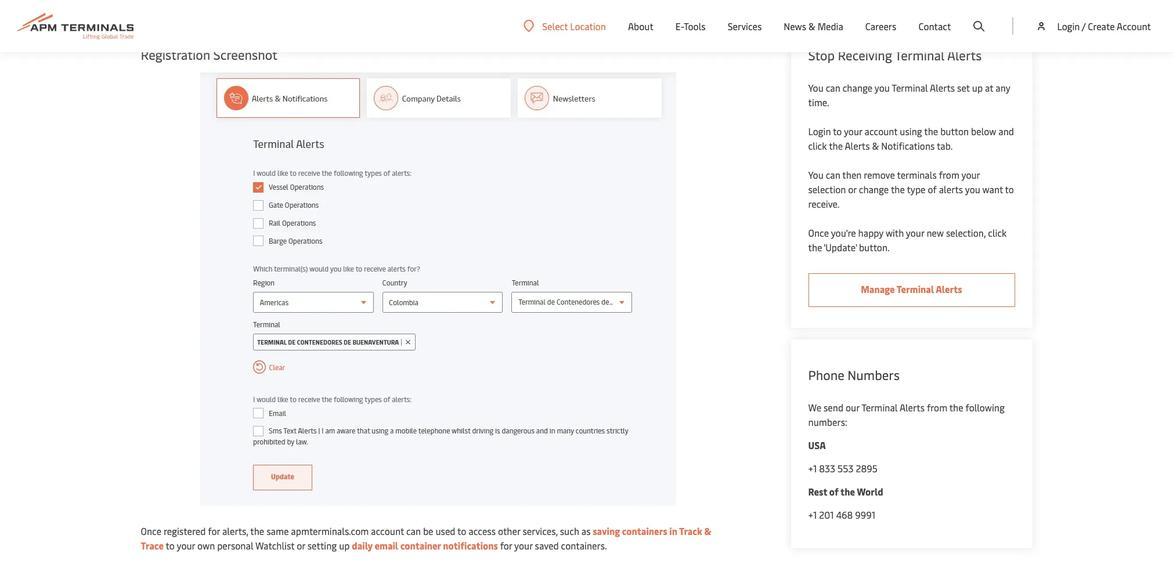 Task type: vqa. For each thing, say whether or not it's contained in the screenshot.
APM Terminals Mobile
no



Task type: describe. For each thing, give the bounding box(es) containing it.
select location
[[543, 19, 606, 32]]

from inside we send our terminal alerts from the following numbers:
[[927, 401, 948, 414]]

alerts up set
[[948, 46, 982, 64]]

e-
[[676, 20, 684, 33]]

your down registered
[[177, 540, 195, 552]]

vessel
[[189, 3, 215, 16]]

as inside the registering for alerts takes just a couple of minutes. choose from a number of options to ensure you only receive applicable alerts – such as gate, rail or vessel announcements – and choose between sms message or email (see screenshot below). customers can also choose to receive alerts from one or multiple terminals. terminal alerts are available for all of our fully controlled terminals.
[[711, 0, 720, 1]]

only
[[559, 0, 577, 1]]

saving
[[593, 525, 620, 538]]

selection,
[[947, 227, 986, 239]]

or right rail
[[179, 3, 187, 16]]

1 horizontal spatial –
[[682, 0, 687, 1]]

login for login to your account using the button below and click the alerts & notifications tab.
[[809, 125, 831, 138]]

alerts down new
[[936, 283, 963, 296]]

one
[[190, 17, 205, 30]]

with
[[886, 227, 904, 239]]

or left setting
[[297, 540, 305, 552]]

new
[[927, 227, 944, 239]]

/
[[1082, 20, 1086, 33]]

0 vertical spatial receive
[[579, 0, 609, 1]]

screenshot
[[496, 3, 542, 16]]

our inside we send our terminal alerts from the following numbers:
[[846, 401, 860, 414]]

you can then remove terminals from your selection or change the type of alerts you want to receive.
[[809, 168, 1015, 210]]

rest of the world
[[809, 486, 884, 498]]

you're
[[831, 227, 856, 239]]

are
[[364, 17, 377, 30]]

customers
[[576, 3, 621, 16]]

contact
[[919, 20, 952, 33]]

we send our terminal alerts from the following numbers:
[[809, 401, 1005, 429]]

registering
[[141, 0, 188, 1]]

account
[[1117, 20, 1152, 33]]

account inside login to your account using the button below and click the alerts & notifications tab.
[[865, 125, 898, 138]]

saved
[[535, 540, 559, 552]]

also
[[640, 3, 657, 16]]

want
[[983, 183, 1004, 196]]

world
[[857, 486, 884, 498]]

below
[[972, 125, 997, 138]]

click inside once you're happy with your new selection, click the 'update' button.
[[989, 227, 1007, 239]]

selection
[[809, 183, 846, 196]]

personal
[[217, 540, 254, 552]]

between
[[344, 3, 379, 16]]

manage terminal alerts
[[861, 283, 963, 296]]

below).
[[544, 3, 574, 16]]

alerts inside login to your account using the button below and click the alerts & notifications tab.
[[845, 139, 870, 152]]

receiving
[[838, 46, 893, 64]]

tab.
[[937, 139, 953, 152]]

once registered for alerts, the same apmterminals.com account can be used to access other services, such as
[[141, 525, 591, 538]]

media
[[818, 20, 844, 33]]

about button
[[628, 0, 654, 52]]

all
[[433, 17, 443, 30]]

for left all
[[419, 17, 431, 30]]

& inside news & media dropdown button
[[809, 20, 816, 33]]

you inside the registering for alerts takes just a couple of minutes. choose from a number of options to ensure you only receive applicable alerts – such as gate, rail or vessel announcements – and choose between sms message or email (see screenshot below). customers can also choose to receive alerts from one or multiple terminals. terminal alerts are available for all of our fully controlled terminals.
[[542, 0, 557, 1]]

email inside the registering for alerts takes just a couple of minutes. choose from a number of options to ensure you only receive applicable alerts – such as gate, rail or vessel announcements – and choose between sms message or email (see screenshot below). customers can also choose to receive alerts from one or multiple terminals. terminal alerts are available for all of our fully controlled terminals.
[[452, 3, 475, 16]]

& inside "saving containers in track & trace"
[[705, 525, 712, 538]]

controlled
[[494, 17, 536, 30]]

login / create account
[[1058, 20, 1152, 33]]

daily email container notifications link
[[352, 540, 498, 552]]

select location button
[[524, 19, 606, 32]]

registration
[[141, 46, 210, 63]]

to inside login to your account using the button below and click the alerts & notifications tab.
[[833, 125, 842, 138]]

stop receiving terminal alerts
[[809, 46, 982, 64]]

careers
[[866, 20, 897, 33]]

terminal down contact
[[895, 46, 945, 64]]

takes
[[231, 0, 253, 1]]

notifications
[[443, 540, 498, 552]]

to your own personal watchlist or setting up daily email container notifications for your saved containers.
[[164, 540, 607, 552]]

the inside once you're happy with your new selection, click the 'update' button.
[[809, 241, 823, 254]]

you can change you terminal alerts set up at any time.
[[809, 81, 1011, 109]]

registered
[[164, 525, 206, 538]]

1 choose from the left
[[312, 3, 341, 16]]

track
[[680, 525, 703, 538]]

468
[[837, 509, 853, 522]]

or inside you can then remove terminals from your selection or change the type of alerts you want to receive.
[[849, 183, 857, 196]]

change inside you can then remove terminals from your selection or change the type of alerts you want to receive.
[[859, 183, 889, 196]]

+1 833 553 2895
[[809, 462, 878, 475]]

or right one
[[208, 17, 216, 30]]

'update'
[[824, 241, 857, 254]]

choose
[[359, 0, 389, 1]]

you for you can then remove terminals from your selection or change the type of alerts you want to receive.
[[809, 168, 824, 181]]

applicable
[[611, 0, 654, 1]]

alerts inside the registering for alerts takes just a couple of minutes. choose from a number of options to ensure you only receive applicable alerts – such as gate, rail or vessel announcements – and choose between sms message or email (see screenshot below). customers can also choose to receive alerts from one or multiple terminals. terminal alerts are available for all of our fully controlled terminals.
[[337, 17, 362, 30]]

of left options
[[456, 0, 465, 1]]

contact button
[[919, 0, 952, 52]]

the up then
[[829, 139, 843, 152]]

once for once you're happy with your new selection, click the 'update' button.
[[809, 227, 829, 239]]

your inside once you're happy with your new selection, click the 'update' button.
[[907, 227, 925, 239]]

alerts inside the you can change you terminal alerts set up at any time.
[[930, 81, 956, 94]]

such inside the registering for alerts takes just a couple of minutes. choose from a number of options to ensure you only receive applicable alerts – such as gate, rail or vessel announcements – and choose between sms message or email (see screenshot below). customers can also choose to receive alerts from one or multiple terminals. terminal alerts are available for all of our fully controlled terminals.
[[690, 0, 709, 1]]

can inside the registering for alerts takes just a couple of minutes. choose from a number of options to ensure you only receive applicable alerts – such as gate, rail or vessel announcements – and choose between sms message or email (see screenshot below). customers can also choose to receive alerts from one or multiple terminals. terminal alerts are available for all of our fully controlled terminals.
[[623, 3, 638, 16]]

or down number
[[441, 3, 450, 16]]

the left the same
[[250, 525, 264, 538]]

in
[[670, 525, 678, 538]]

news & media
[[784, 20, 844, 33]]

available
[[380, 17, 417, 30]]

login to your account using the button below and click the alerts & notifications tab.
[[809, 125, 1015, 152]]

terminal inside manage terminal alerts link
[[897, 283, 935, 296]]

stop
[[809, 46, 835, 64]]

0 horizontal spatial account
[[371, 525, 404, 538]]

careers button
[[866, 0, 897, 52]]

ensure
[[512, 0, 540, 1]]

phone
[[809, 366, 845, 384]]

type
[[907, 183, 926, 196]]

the inside we send our terminal alerts from the following numbers:
[[950, 401, 964, 414]]

terminal inside the registering for alerts takes just a couple of minutes. choose from a number of options to ensure you only receive applicable alerts – such as gate, rail or vessel announcements – and choose between sms message or email (see screenshot below). customers can also choose to receive alerts from one or multiple terminals. terminal alerts are available for all of our fully controlled terminals.
[[299, 17, 335, 30]]

rest
[[809, 486, 828, 498]]

services button
[[728, 0, 762, 52]]

the left the world
[[841, 486, 855, 498]]

our inside the registering for alerts takes just a couple of minutes. choose from a number of options to ensure you only receive applicable alerts – such as gate, rail or vessel announcements – and choose between sms message or email (see screenshot below). customers can also choose to receive alerts from one or multiple terminals. terminal alerts are available for all of our fully controlled terminals.
[[457, 17, 471, 30]]

alerts inside we send our terminal alerts from the following numbers:
[[900, 401, 925, 414]]

options
[[467, 0, 499, 1]]

tools
[[684, 20, 706, 33]]



Task type: locate. For each thing, give the bounding box(es) containing it.
up for setting
[[339, 540, 350, 552]]

you up 'time.'
[[809, 81, 824, 94]]

–
[[682, 0, 687, 1], [287, 3, 292, 16]]

1 you from the top
[[809, 81, 824, 94]]

1 vertical spatial change
[[859, 183, 889, 196]]

a up message
[[414, 0, 419, 1]]

1 horizontal spatial a
[[414, 0, 419, 1]]

rail
[[163, 3, 177, 16]]

up inside the you can change you terminal alerts set up at any time.
[[973, 81, 983, 94]]

select
[[543, 19, 568, 32]]

0 vertical spatial such
[[690, 0, 709, 1]]

login down 'time.'
[[809, 125, 831, 138]]

your left new
[[907, 227, 925, 239]]

2 vertical spatial &
[[705, 525, 712, 538]]

click inside login to your account using the button below and click the alerts & notifications tab.
[[809, 139, 827, 152]]

such
[[690, 0, 709, 1], [560, 525, 580, 538]]

2 a from the left
[[414, 0, 419, 1]]

– up 'e-' on the top of page
[[682, 0, 687, 1]]

registering for alerts takes just a couple of minutes. choose from a number of options to ensure you only receive applicable alerts – such as gate, rail or vessel announcements – and choose between sms message or email (see screenshot below). customers can also choose to receive alerts from one or multiple terminals. terminal alerts are available for all of our fully controlled terminals.
[[141, 0, 731, 30]]

0 horizontal spatial email
[[375, 540, 398, 552]]

0 horizontal spatial receive
[[579, 0, 609, 1]]

about
[[628, 20, 654, 33]]

click right selection,
[[989, 227, 1007, 239]]

such up the tools on the right
[[690, 0, 709, 1]]

we
[[809, 401, 822, 414]]

containers.
[[561, 540, 607, 552]]

0 vertical spatial as
[[711, 0, 720, 1]]

login left /
[[1058, 20, 1080, 33]]

numbers:
[[809, 416, 848, 429]]

0 vertical spatial you
[[809, 81, 824, 94]]

0 horizontal spatial choose
[[312, 3, 341, 16]]

1 vertical spatial and
[[999, 125, 1015, 138]]

from down tab.
[[940, 168, 960, 181]]

1 horizontal spatial &
[[809, 20, 816, 33]]

number
[[421, 0, 454, 1]]

receive up customers
[[579, 0, 609, 1]]

your down below
[[962, 168, 980, 181]]

1 vertical spatial click
[[989, 227, 1007, 239]]

your up then
[[844, 125, 863, 138]]

choose up 'e-' on the top of page
[[659, 3, 689, 16]]

login
[[1058, 20, 1080, 33], [809, 125, 831, 138]]

you inside the you can change you terminal alerts set up at any time.
[[875, 81, 890, 94]]

minutes.
[[321, 0, 357, 1]]

0 horizontal spatial terminals.
[[255, 17, 297, 30]]

from down rail
[[167, 17, 188, 30]]

you inside you can then remove terminals from your selection or change the type of alerts you want to receive.
[[809, 168, 824, 181]]

numbers
[[848, 366, 900, 384]]

can inside the you can change you terminal alerts set up at any time.
[[826, 81, 841, 94]]

1 horizontal spatial login
[[1058, 20, 1080, 33]]

+1 left 201
[[809, 509, 817, 522]]

0 horizontal spatial as
[[582, 525, 591, 538]]

any
[[996, 81, 1011, 94]]

1 horizontal spatial receive
[[702, 3, 731, 16]]

usa
[[809, 439, 826, 452]]

choose
[[312, 3, 341, 16], [659, 3, 689, 16]]

1 vertical spatial +1
[[809, 509, 817, 522]]

terminal down stop receiving terminal alerts
[[892, 81, 928, 94]]

2 terminals. from the left
[[539, 17, 580, 30]]

you inside the you can change you terminal alerts set up at any time.
[[809, 81, 824, 94]]

click down 'time.'
[[809, 139, 827, 152]]

you
[[542, 0, 557, 1], [875, 81, 890, 94], [966, 183, 981, 196]]

+1 for +1 201 468 9991
[[809, 509, 817, 522]]

for down 'other'
[[500, 540, 512, 552]]

sms
[[382, 3, 400, 16]]

change down "receiving"
[[843, 81, 873, 94]]

registration screenshot
[[141, 46, 278, 63]]

0 vertical spatial once
[[809, 227, 829, 239]]

screenshot
[[213, 46, 278, 63]]

0 horizontal spatial you
[[542, 0, 557, 1]]

account left using
[[865, 125, 898, 138]]

as up containers.
[[582, 525, 591, 538]]

2 choose from the left
[[659, 3, 689, 16]]

0 horizontal spatial a
[[273, 0, 278, 1]]

+1 201 468 9991
[[809, 509, 876, 522]]

1 vertical spatial email
[[375, 540, 398, 552]]

your
[[844, 125, 863, 138], [962, 168, 980, 181], [907, 227, 925, 239], [177, 540, 195, 552], [515, 540, 533, 552]]

1 +1 from the top
[[809, 462, 817, 475]]

a right just
[[273, 0, 278, 1]]

& up remove
[[873, 139, 879, 152]]

0 horizontal spatial such
[[560, 525, 580, 538]]

alerts down between
[[337, 17, 362, 30]]

0 horizontal spatial –
[[287, 3, 292, 16]]

you up selection
[[809, 168, 824, 181]]

0 horizontal spatial up
[[339, 540, 350, 552]]

1 horizontal spatial email
[[452, 3, 475, 16]]

terminal right the manage
[[897, 283, 935, 296]]

your inside login to your account using the button below and click the alerts & notifications tab.
[[844, 125, 863, 138]]

as right e-tools dropdown button
[[711, 0, 720, 1]]

your down 'other'
[[515, 540, 533, 552]]

terminals. down below).
[[539, 17, 580, 30]]

1 horizontal spatial click
[[989, 227, 1007, 239]]

1 vertical spatial &
[[873, 139, 879, 152]]

container
[[401, 540, 441, 552]]

0 vertical spatial click
[[809, 139, 827, 152]]

account
[[865, 125, 898, 138], [371, 525, 404, 538]]

button.
[[860, 241, 890, 254]]

or down then
[[849, 183, 857, 196]]

change inside the you can change you terminal alerts set up at any time.
[[843, 81, 873, 94]]

you inside you can then remove terminals from your selection or change the type of alerts you want to receive.
[[966, 183, 981, 196]]

create
[[1089, 20, 1115, 33]]

terminal alerts subscription image
[[200, 72, 676, 506]]

0 horizontal spatial and
[[294, 3, 310, 16]]

terminal inside we send our terminal alerts from the following numbers:
[[862, 401, 898, 414]]

2 horizontal spatial you
[[966, 183, 981, 196]]

the
[[925, 125, 939, 138], [829, 139, 843, 152], [891, 183, 905, 196], [809, 241, 823, 254], [950, 401, 964, 414], [841, 486, 855, 498], [250, 525, 264, 538]]

once inside once you're happy with your new selection, click the 'update' button.
[[809, 227, 829, 239]]

from inside you can then remove terminals from your selection or change the type of alerts you want to receive.
[[940, 168, 960, 181]]

1 vertical spatial login
[[809, 125, 831, 138]]

& inside login to your account using the button below and click the alerts & notifications tab.
[[873, 139, 879, 152]]

choose down minutes.
[[312, 3, 341, 16]]

you up below).
[[542, 0, 557, 1]]

1 horizontal spatial once
[[809, 227, 829, 239]]

email right daily
[[375, 540, 398, 552]]

the left ''update''
[[809, 241, 823, 254]]

once you're happy with your new selection, click the 'update' button.
[[809, 227, 1007, 254]]

can left be
[[407, 525, 421, 538]]

0 horizontal spatial login
[[809, 125, 831, 138]]

2 +1 from the top
[[809, 509, 817, 522]]

2 horizontal spatial &
[[873, 139, 879, 152]]

login / create account link
[[1036, 0, 1152, 52]]

0 vertical spatial &
[[809, 20, 816, 33]]

containers
[[622, 525, 668, 538]]

notifications
[[882, 139, 935, 152]]

& right track
[[705, 525, 712, 538]]

of right all
[[446, 17, 455, 30]]

of right type
[[928, 183, 937, 196]]

alerts up then
[[845, 139, 870, 152]]

change
[[843, 81, 873, 94], [859, 183, 889, 196]]

watchlist
[[256, 540, 295, 552]]

1 vertical spatial you
[[875, 81, 890, 94]]

message
[[403, 3, 439, 16]]

up left daily
[[339, 540, 350, 552]]

+1 for +1 833 553 2895
[[809, 462, 817, 475]]

0 vertical spatial account
[[865, 125, 898, 138]]

you left the want
[[966, 183, 981, 196]]

to inside you can then remove terminals from your selection or change the type of alerts you want to receive.
[[1006, 183, 1015, 196]]

0 horizontal spatial once
[[141, 525, 162, 538]]

alerts up also
[[656, 0, 680, 1]]

as
[[711, 0, 720, 1], [582, 525, 591, 538]]

once
[[809, 227, 829, 239], [141, 525, 162, 538]]

and inside login to your account using the button below and click the alerts & notifications tab.
[[999, 125, 1015, 138]]

up for set
[[973, 81, 983, 94]]

alerts
[[337, 17, 362, 30], [948, 46, 982, 64], [930, 81, 956, 94], [845, 139, 870, 152], [936, 283, 963, 296], [900, 401, 925, 414]]

terminal
[[299, 17, 335, 30], [895, 46, 945, 64], [892, 81, 928, 94], [897, 283, 935, 296], [862, 401, 898, 414]]

of right the rest
[[830, 486, 839, 498]]

and down couple
[[294, 3, 310, 16]]

our left fully
[[457, 17, 471, 30]]

and inside the registering for alerts takes just a couple of minutes. choose from a number of options to ensure you only receive applicable alerts – such as gate, rail or vessel announcements – and choose between sms message or email (see screenshot below). customers can also choose to receive alerts from one or multiple terminals. terminal alerts are available for all of our fully controlled terminals.
[[294, 3, 310, 16]]

own
[[198, 540, 215, 552]]

2 vertical spatial you
[[966, 183, 981, 196]]

1 a from the left
[[273, 0, 278, 1]]

from left following
[[927, 401, 948, 414]]

0 horizontal spatial click
[[809, 139, 827, 152]]

couple
[[280, 0, 308, 1]]

manage
[[861, 283, 895, 296]]

happy
[[859, 227, 884, 239]]

0 vertical spatial change
[[843, 81, 873, 94]]

and right below
[[999, 125, 1015, 138]]

1 vertical spatial our
[[846, 401, 860, 414]]

just
[[255, 0, 271, 1]]

can down 'applicable'
[[623, 3, 638, 16]]

the inside you can then remove terminals from your selection or change the type of alerts you want to receive.
[[891, 183, 905, 196]]

0 horizontal spatial &
[[705, 525, 712, 538]]

gate,
[[141, 3, 161, 16]]

1 vertical spatial receive
[[702, 3, 731, 16]]

phone numbers
[[809, 366, 900, 384]]

0 vertical spatial login
[[1058, 20, 1080, 33]]

you down stop receiving terminal alerts
[[875, 81, 890, 94]]

1 horizontal spatial you
[[875, 81, 890, 94]]

of inside you can then remove terminals from your selection or change the type of alerts you want to receive.
[[928, 183, 937, 196]]

the left type
[[891, 183, 905, 196]]

set
[[958, 81, 970, 94]]

1 vertical spatial –
[[287, 3, 292, 16]]

1 vertical spatial once
[[141, 525, 162, 538]]

terminal down minutes.
[[299, 17, 335, 30]]

can inside you can then remove terminals from your selection or change the type of alerts you want to receive.
[[826, 168, 841, 181]]

1 horizontal spatial as
[[711, 0, 720, 1]]

terminals. down just
[[255, 17, 297, 30]]

1 horizontal spatial terminals.
[[539, 17, 580, 30]]

terminal down numbers
[[862, 401, 898, 414]]

once left you're
[[809, 227, 829, 239]]

once up trace
[[141, 525, 162, 538]]

2 you from the top
[[809, 168, 824, 181]]

0 vertical spatial email
[[452, 3, 475, 16]]

login inside login to your account using the button below and click the alerts & notifications tab.
[[809, 125, 831, 138]]

up left "at"
[[973, 81, 983, 94]]

alerts,
[[222, 525, 248, 538]]

+1
[[809, 462, 817, 475], [809, 509, 817, 522]]

our right send at the bottom
[[846, 401, 860, 414]]

and
[[294, 3, 310, 16], [999, 125, 1015, 138]]

trace
[[141, 540, 164, 552]]

a
[[273, 0, 278, 1], [414, 0, 419, 1]]

remove
[[864, 168, 895, 181]]

apmterminals.com
[[291, 525, 369, 538]]

login inside login / create account "link"
[[1058, 20, 1080, 33]]

1 vertical spatial you
[[809, 168, 824, 181]]

login for login / create account
[[1058, 20, 1080, 33]]

e-tools button
[[676, 0, 706, 52]]

& right news
[[809, 20, 816, 33]]

1 vertical spatial as
[[582, 525, 591, 538]]

from up sms
[[392, 0, 412, 1]]

for up vessel
[[190, 0, 202, 1]]

same
[[267, 525, 289, 538]]

1 vertical spatial such
[[560, 525, 580, 538]]

you
[[809, 81, 824, 94], [809, 168, 824, 181]]

location
[[570, 19, 606, 32]]

email down options
[[452, 3, 475, 16]]

can up selection
[[826, 168, 841, 181]]

account up to your own personal watchlist or setting up daily email container notifications for your saved containers.
[[371, 525, 404, 538]]

can up 'time.'
[[826, 81, 841, 94]]

saving containers in track & trace link
[[141, 525, 712, 552]]

0 vertical spatial and
[[294, 3, 310, 16]]

you for you can change you terminal alerts set up at any time.
[[809, 81, 824, 94]]

such up containers.
[[560, 525, 580, 538]]

following
[[966, 401, 1005, 414]]

saving containers in track & trace
[[141, 525, 712, 552]]

access
[[469, 525, 496, 538]]

0 vertical spatial our
[[457, 17, 471, 30]]

alerts left set
[[930, 81, 956, 94]]

receive up the tools on the right
[[702, 3, 731, 16]]

alerts down numbers
[[900, 401, 925, 414]]

alerts down the gate,
[[141, 17, 165, 30]]

the up tab.
[[925, 125, 939, 138]]

alerts right type
[[940, 183, 964, 196]]

+1 left the 833
[[809, 462, 817, 475]]

1 horizontal spatial our
[[846, 401, 860, 414]]

for
[[190, 0, 202, 1], [419, 17, 431, 30], [208, 525, 220, 538], [500, 540, 512, 552]]

1 horizontal spatial up
[[973, 81, 983, 94]]

terminal inside the you can change you terminal alerts set up at any time.
[[892, 81, 928, 94]]

– down couple
[[287, 3, 292, 16]]

using
[[900, 125, 923, 138]]

click
[[809, 139, 827, 152], [989, 227, 1007, 239]]

1 vertical spatial account
[[371, 525, 404, 538]]

0 horizontal spatial our
[[457, 17, 471, 30]]

(see
[[477, 3, 494, 16]]

once for once registered for alerts, the same apmterminals.com account can be used to access other services, such as
[[141, 525, 162, 538]]

1 vertical spatial up
[[339, 540, 350, 552]]

1 horizontal spatial choose
[[659, 3, 689, 16]]

manage terminal alerts link
[[809, 274, 1016, 307]]

alerts inside you can then remove terminals from your selection or change the type of alerts you want to receive.
[[940, 183, 964, 196]]

1 horizontal spatial account
[[865, 125, 898, 138]]

0 vertical spatial +1
[[809, 462, 817, 475]]

of right couple
[[310, 0, 319, 1]]

fully
[[473, 17, 491, 30]]

1 horizontal spatial and
[[999, 125, 1015, 138]]

from
[[392, 0, 412, 1], [167, 17, 188, 30], [940, 168, 960, 181], [927, 401, 948, 414]]

change down remove
[[859, 183, 889, 196]]

your inside you can then remove terminals from your selection or change the type of alerts you want to receive.
[[962, 168, 980, 181]]

0 vertical spatial up
[[973, 81, 983, 94]]

2895
[[856, 462, 878, 475]]

0 vertical spatial –
[[682, 0, 687, 1]]

0 vertical spatial you
[[542, 0, 557, 1]]

1 horizontal spatial such
[[690, 0, 709, 1]]

terminals
[[898, 168, 937, 181]]

time.
[[809, 96, 830, 109]]

1 terminals. from the left
[[255, 17, 297, 30]]

daily
[[352, 540, 373, 552]]

for up the own
[[208, 525, 220, 538]]

the left following
[[950, 401, 964, 414]]

at
[[986, 81, 994, 94]]

alerts up vessel
[[205, 0, 229, 1]]



